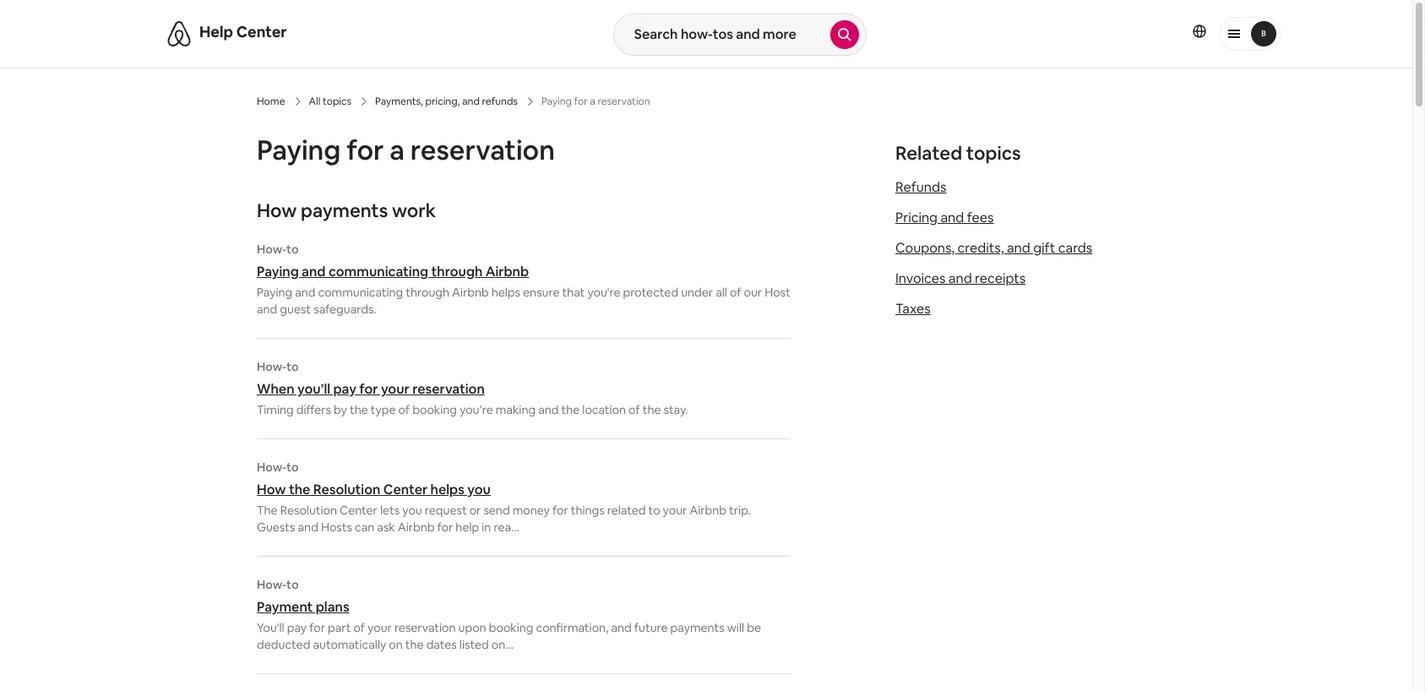Task type: describe. For each thing, give the bounding box(es) containing it.
ensure
[[523, 285, 560, 300]]

how-to payment plans you'll pay for part of your reservation upon booking confirmation, and future payments will be deducted automatically on the dates listed on…
[[257, 577, 761, 653]]

Search how-tos and more search field
[[614, 14, 831, 55]]

and inside how-to how the resolution center helps you the resolution center lets you request or send money for things related to your airbnb trip. guests and hosts can ask airbnb for help in rea…
[[298, 520, 319, 535]]

payment plans element
[[257, 577, 791, 653]]

your inside how-to payment plans you'll pay for part of your reservation upon booking confirmation, and future payments will be deducted automatically on the dates listed on…
[[368, 620, 392, 636]]

that
[[563, 285, 585, 300]]

on
[[389, 637, 403, 653]]

will
[[727, 620, 745, 636]]

a
[[390, 133, 405, 167]]

topics for all topics
[[323, 95, 352, 108]]

differs
[[296, 402, 331, 418]]

for inside how-to when you'll pay for your reservation timing differs by the type of booking you're making and the location of the stay.
[[360, 380, 378, 398]]

pricing,
[[426, 95, 460, 108]]

0 vertical spatial payments
[[301, 199, 388, 222]]

credits,
[[958, 239, 1004, 257]]

all topics
[[309, 95, 352, 108]]

of inside how-to paying and communicating through airbnb paying and communicating through airbnb helps ensure that you're protected under all of our host and guest safeguards.
[[730, 285, 742, 300]]

to for plans
[[287, 577, 299, 593]]

pricing
[[896, 209, 938, 227]]

refunds
[[482, 95, 518, 108]]

you're
[[588, 285, 621, 300]]

when you'll pay for your reservation element
[[257, 359, 791, 418]]

automatically
[[313, 637, 387, 653]]

related
[[896, 141, 963, 165]]

1 vertical spatial communicating
[[318, 285, 403, 300]]

helps inside how-to paying and communicating through airbnb paying and communicating through airbnb helps ensure that you're protected under all of our host and guest safeguards.
[[492, 285, 521, 300]]

paying for a reservation
[[257, 133, 555, 167]]

ask
[[377, 520, 395, 535]]

for down request
[[437, 520, 453, 535]]

to for and
[[287, 242, 299, 257]]

making
[[496, 402, 536, 418]]

help
[[199, 22, 233, 41]]

the inside how-to how the resolution center helps you the resolution center lets you request or send money for things related to your airbnb trip. guests and hosts can ask airbnb for help in rea…
[[289, 481, 311, 499]]

and inside how-to when you'll pay for your reservation timing differs by the type of booking you're making and the location of the stay.
[[539, 402, 559, 418]]

payment plans link
[[257, 598, 791, 616]]

invoices
[[896, 270, 946, 287]]

lets
[[380, 503, 400, 518]]

invoices and receipts
[[896, 270, 1026, 287]]

0 vertical spatial you
[[468, 481, 491, 499]]

hosts
[[321, 520, 352, 535]]

refunds link
[[896, 178, 947, 196]]

how- for paying
[[257, 242, 287, 257]]

1 how from the top
[[257, 199, 297, 222]]

refunds
[[896, 178, 947, 196]]

stay.
[[664, 402, 689, 418]]

be
[[747, 620, 761, 636]]

how the resolution center helps you link
[[257, 481, 791, 499]]

how payments work
[[257, 199, 436, 222]]

topics for related topics
[[967, 141, 1022, 165]]

of inside how-to payment plans you'll pay for part of your reservation upon booking confirmation, and future payments will be deducted automatically on the dates listed on…
[[354, 620, 365, 636]]

the inside how-to payment plans you'll pay for part of your reservation upon booking confirmation, and future payments will be deducted automatically on the dates listed on…
[[406, 637, 424, 653]]

on…
[[492, 637, 514, 653]]

to for the
[[287, 460, 299, 475]]

things
[[571, 503, 605, 518]]

rea…
[[494, 520, 520, 535]]

home
[[257, 95, 285, 108]]

guests
[[257, 520, 295, 535]]

related topics
[[896, 141, 1022, 165]]

0 vertical spatial center
[[236, 22, 287, 41]]

timing
[[257, 402, 294, 418]]

future
[[635, 620, 668, 636]]

for left a
[[347, 133, 384, 167]]

how-to when you'll pay for your reservation timing differs by the type of booking you're making and the location of the stay.
[[257, 359, 689, 418]]

helps inside how-to how the resolution center helps you the resolution center lets you request or send money for things related to your airbnb trip. guests and hosts can ask airbnb for help in rea…
[[431, 481, 465, 499]]

fees
[[968, 209, 994, 227]]

you'll
[[297, 380, 331, 398]]

all
[[716, 285, 728, 300]]

reservation inside how-to payment plans you'll pay for part of your reservation upon booking confirmation, and future payments will be deducted automatically on the dates listed on…
[[395, 620, 456, 636]]

our
[[744, 285, 762, 300]]

payments,
[[375, 95, 423, 108]]

type
[[371, 402, 396, 418]]

you're
[[460, 402, 493, 418]]

the right by
[[350, 402, 368, 418]]

by
[[334, 402, 347, 418]]

part
[[328, 620, 351, 636]]

or
[[470, 503, 481, 518]]

when
[[257, 380, 295, 398]]

how the resolution center helps you element
[[257, 460, 791, 536]]

to for you'll
[[287, 359, 299, 374]]

1 horizontal spatial center
[[340, 503, 378, 518]]

taxes
[[896, 300, 931, 318]]

payment
[[257, 598, 313, 616]]

work
[[392, 199, 436, 222]]

coupons, credits, and gift cards
[[896, 239, 1093, 257]]

1 paying from the top
[[257, 133, 341, 167]]



Task type: vqa. For each thing, say whether or not it's contained in the screenshot.
the topics
yes



Task type: locate. For each thing, give the bounding box(es) containing it.
how- up the payment
[[257, 577, 287, 593]]

1 vertical spatial booking
[[489, 620, 534, 636]]

you up or
[[468, 481, 491, 499]]

center
[[236, 22, 287, 41], [384, 481, 428, 499], [340, 503, 378, 518]]

how- for when
[[257, 359, 287, 374]]

reservation down refunds
[[411, 133, 555, 167]]

1 how- from the top
[[257, 242, 287, 257]]

1 vertical spatial how
[[257, 481, 286, 499]]

1 vertical spatial through
[[406, 285, 450, 300]]

0 horizontal spatial center
[[236, 22, 287, 41]]

helps down paying and communicating through airbnb link
[[492, 285, 521, 300]]

pay up deducted
[[287, 620, 307, 636]]

1 vertical spatial reservation
[[413, 380, 485, 398]]

how-to how the resolution center helps you the resolution center lets you request or send money for things related to your airbnb trip. guests and hosts can ask airbnb for help in rea…
[[257, 460, 751, 535]]

4 how- from the top
[[257, 577, 287, 593]]

how- up the
[[257, 460, 287, 475]]

how- for how
[[257, 460, 287, 475]]

payments, pricing, and refunds link
[[375, 95, 518, 108]]

payments left will
[[671, 620, 725, 636]]

how- inside how-to how the resolution center helps you the resolution center lets you request or send money for things related to your airbnb trip. guests and hosts can ask airbnb for help in rea…
[[257, 460, 287, 475]]

to down timing
[[287, 460, 299, 475]]

to up when
[[287, 359, 299, 374]]

of right location
[[629, 402, 640, 418]]

of up automatically
[[354, 620, 365, 636]]

taxes link
[[896, 300, 931, 318]]

3 how- from the top
[[257, 460, 287, 475]]

pricing and fees link
[[896, 209, 994, 227]]

the left stay.
[[643, 402, 661, 418]]

2 how- from the top
[[257, 359, 287, 374]]

send
[[484, 503, 510, 518]]

help center
[[199, 22, 287, 41]]

the up the guests
[[289, 481, 311, 499]]

0 horizontal spatial topics
[[323, 95, 352, 108]]

how-to paying and communicating through airbnb paying and communicating through airbnb helps ensure that you're protected under all of our host and guest safeguards.
[[257, 242, 791, 317]]

topics
[[323, 95, 352, 108], [967, 141, 1022, 165]]

in
[[482, 520, 491, 535]]

to inside how-to when you'll pay for your reservation timing differs by the type of booking you're making and the location of the stay.
[[287, 359, 299, 374]]

how- inside how-to paying and communicating through airbnb paying and communicating through airbnb helps ensure that you're protected under all of our host and guest safeguards.
[[257, 242, 287, 257]]

2 horizontal spatial center
[[384, 481, 428, 499]]

2 vertical spatial paying
[[257, 285, 293, 300]]

safeguards.
[[314, 302, 377, 317]]

listed
[[460, 637, 489, 653]]

help
[[456, 520, 479, 535]]

helps up request
[[431, 481, 465, 499]]

1 horizontal spatial you
[[468, 481, 491, 499]]

topics right related
[[967, 141, 1022, 165]]

invoices and receipts link
[[896, 270, 1026, 287]]

under
[[681, 285, 713, 300]]

0 vertical spatial pay
[[333, 380, 357, 398]]

coupons, credits, and gift cards link
[[896, 239, 1093, 257]]

to inside how-to paying and communicating through airbnb paying and communicating through airbnb helps ensure that you're protected under all of our host and guest safeguards.
[[287, 242, 299, 257]]

paying and communicating through airbnb element
[[257, 242, 791, 318]]

0 vertical spatial topics
[[323, 95, 352, 108]]

0 horizontal spatial helps
[[431, 481, 465, 499]]

pricing and fees
[[896, 209, 994, 227]]

you'll
[[257, 620, 285, 636]]

when you'll pay for your reservation link
[[257, 380, 791, 398]]

resolution
[[313, 481, 381, 499], [280, 503, 337, 518]]

dates
[[427, 637, 457, 653]]

1 horizontal spatial pay
[[333, 380, 357, 398]]

to up the payment
[[287, 577, 299, 593]]

your up "on"
[[368, 620, 392, 636]]

related
[[607, 503, 646, 518]]

None search field
[[613, 14, 867, 56]]

how- up guest
[[257, 242, 287, 257]]

of right all
[[730, 285, 742, 300]]

how-
[[257, 242, 287, 257], [257, 359, 287, 374], [257, 460, 287, 475], [257, 577, 287, 593]]

trip.
[[730, 503, 751, 518]]

pay inside how-to when you'll pay for your reservation timing differs by the type of booking you're making and the location of the stay.
[[333, 380, 357, 398]]

payments inside how-to payment plans you'll pay for part of your reservation upon booking confirmation, and future payments will be deducted automatically on the dates listed on…
[[671, 620, 725, 636]]

0 vertical spatial through
[[432, 263, 483, 281]]

the right "on"
[[406, 637, 424, 653]]

0 vertical spatial communicating
[[329, 263, 429, 281]]

1 vertical spatial topics
[[967, 141, 1022, 165]]

for left things
[[553, 503, 569, 518]]

pay
[[333, 380, 357, 398], [287, 620, 307, 636]]

airbnb
[[486, 263, 529, 281], [452, 285, 489, 300], [690, 503, 727, 518], [398, 520, 435, 535]]

booking inside how-to payment plans you'll pay for part of your reservation upon booking confirmation, and future payments will be deducted automatically on the dates listed on…
[[489, 620, 534, 636]]

your inside how-to when you'll pay for your reservation timing differs by the type of booking you're making and the location of the stay.
[[381, 380, 410, 398]]

0 horizontal spatial booking
[[413, 402, 457, 418]]

0 vertical spatial resolution
[[313, 481, 381, 499]]

airbnb right ask
[[398, 520, 435, 535]]

through
[[432, 263, 483, 281], [406, 285, 450, 300]]

your right related
[[663, 503, 687, 518]]

1 vertical spatial pay
[[287, 620, 307, 636]]

1 vertical spatial paying
[[257, 263, 299, 281]]

how
[[257, 199, 297, 222], [257, 481, 286, 499]]

1 vertical spatial you
[[403, 503, 422, 518]]

guest
[[280, 302, 311, 317]]

topics right all
[[323, 95, 352, 108]]

booking
[[413, 402, 457, 418], [489, 620, 534, 636]]

1 horizontal spatial booking
[[489, 620, 534, 636]]

to inside how-to payment plans you'll pay for part of your reservation upon booking confirmation, and future payments will be deducted automatically on the dates listed on…
[[287, 577, 299, 593]]

2 vertical spatial reservation
[[395, 620, 456, 636]]

your inside how-to how the resolution center helps you the resolution center lets you request or send money for things related to your airbnb trip. guests and hosts can ask airbnb for help in rea…
[[663, 503, 687, 518]]

upon
[[459, 620, 487, 636]]

request
[[425, 503, 467, 518]]

how- up when
[[257, 359, 287, 374]]

receipts
[[975, 270, 1026, 287]]

for up type
[[360, 380, 378, 398]]

pay inside how-to payment plans you'll pay for part of your reservation upon booking confirmation, and future payments will be deducted automatically on the dates listed on…
[[287, 620, 307, 636]]

booking up the on…
[[489, 620, 534, 636]]

payments left work
[[301, 199, 388, 222]]

airbnb left trip.
[[690, 503, 727, 518]]

main navigation menu image
[[1252, 21, 1277, 46]]

1 vertical spatial center
[[384, 481, 428, 499]]

0 vertical spatial your
[[381, 380, 410, 398]]

protected
[[623, 285, 679, 300]]

1 vertical spatial payments
[[671, 620, 725, 636]]

payments, pricing, and refunds
[[375, 95, 518, 108]]

help center link
[[199, 22, 287, 41]]

1 horizontal spatial helps
[[492, 285, 521, 300]]

paying
[[257, 133, 341, 167], [257, 263, 299, 281], [257, 285, 293, 300]]

center up can at the left bottom of page
[[340, 503, 378, 518]]

airbnb homepage image
[[166, 20, 193, 47]]

2 vertical spatial center
[[340, 503, 378, 518]]

reservation up you're
[[413, 380, 485, 398]]

booking left you're
[[413, 402, 457, 418]]

0 vertical spatial helps
[[492, 285, 521, 300]]

deducted
[[257, 637, 311, 653]]

0 vertical spatial booking
[[413, 402, 457, 418]]

1 vertical spatial resolution
[[280, 503, 337, 518]]

the left location
[[562, 402, 580, 418]]

0 vertical spatial how
[[257, 199, 297, 222]]

all topics link
[[309, 95, 352, 108]]

for
[[347, 133, 384, 167], [360, 380, 378, 398], [553, 503, 569, 518], [437, 520, 453, 535], [309, 620, 325, 636]]

1 vertical spatial helps
[[431, 481, 465, 499]]

0 vertical spatial reservation
[[411, 133, 555, 167]]

1 vertical spatial your
[[663, 503, 687, 518]]

to up guest
[[287, 242, 299, 257]]

your up type
[[381, 380, 410, 398]]

confirmation,
[[536, 620, 609, 636]]

reservation up dates on the bottom
[[395, 620, 456, 636]]

you
[[468, 481, 491, 499], [403, 503, 422, 518]]

and inside how-to payment plans you'll pay for part of your reservation upon booking confirmation, and future payments will be deducted automatically on the dates listed on…
[[611, 620, 632, 636]]

paying and communicating through airbnb link
[[257, 263, 791, 281]]

home link
[[257, 95, 285, 108]]

payments
[[301, 199, 388, 222], [671, 620, 725, 636]]

center up lets
[[384, 481, 428, 499]]

pay up by
[[333, 380, 357, 398]]

and
[[462, 95, 480, 108], [941, 209, 965, 227], [1007, 239, 1031, 257], [302, 263, 326, 281], [949, 270, 973, 287], [295, 285, 316, 300], [257, 302, 277, 317], [539, 402, 559, 418], [298, 520, 319, 535], [611, 620, 632, 636]]

reservation inside how-to when you'll pay for your reservation timing differs by the type of booking you're making and the location of the stay.
[[413, 380, 485, 398]]

gift
[[1034, 239, 1056, 257]]

center right help
[[236, 22, 287, 41]]

3 paying from the top
[[257, 285, 293, 300]]

2 paying from the top
[[257, 263, 299, 281]]

coupons,
[[896, 239, 955, 257]]

can
[[355, 520, 375, 535]]

how- inside how-to when you'll pay for your reservation timing differs by the type of booking you're making and the location of the stay.
[[257, 359, 287, 374]]

to right related
[[649, 503, 661, 518]]

location
[[583, 402, 626, 418]]

for inside how-to payment plans you'll pay for part of your reservation upon booking confirmation, and future payments will be deducted automatically on the dates listed on…
[[309, 620, 325, 636]]

1 horizontal spatial topics
[[967, 141, 1022, 165]]

1 horizontal spatial payments
[[671, 620, 725, 636]]

0 horizontal spatial you
[[403, 503, 422, 518]]

0 vertical spatial paying
[[257, 133, 341, 167]]

all
[[309, 95, 321, 108]]

0 horizontal spatial pay
[[287, 620, 307, 636]]

booking inside how-to when you'll pay for your reservation timing differs by the type of booking you're making and the location of the stay.
[[413, 402, 457, 418]]

you right lets
[[403, 503, 422, 518]]

0 horizontal spatial payments
[[301, 199, 388, 222]]

how- for payment
[[257, 577, 287, 593]]

plans
[[316, 598, 350, 616]]

the
[[257, 503, 278, 518]]

money
[[513, 503, 550, 518]]

of
[[730, 285, 742, 300], [399, 402, 410, 418], [629, 402, 640, 418], [354, 620, 365, 636]]

airbnb up ensure
[[486, 263, 529, 281]]

of right type
[[399, 402, 410, 418]]

2 vertical spatial your
[[368, 620, 392, 636]]

how inside how-to how the resolution center helps you the resolution center lets you request or send money for things related to your airbnb trip. guests and hosts can ask airbnb for help in rea…
[[257, 481, 286, 499]]

how- inside how-to payment plans you'll pay for part of your reservation upon booking confirmation, and future payments will be deducted automatically on the dates listed on…
[[257, 577, 287, 593]]

cards
[[1059, 239, 1093, 257]]

to
[[287, 242, 299, 257], [287, 359, 299, 374], [287, 460, 299, 475], [649, 503, 661, 518], [287, 577, 299, 593]]

host
[[765, 285, 791, 300]]

airbnb down paying and communicating through airbnb link
[[452, 285, 489, 300]]

for left part
[[309, 620, 325, 636]]

2 how from the top
[[257, 481, 286, 499]]



